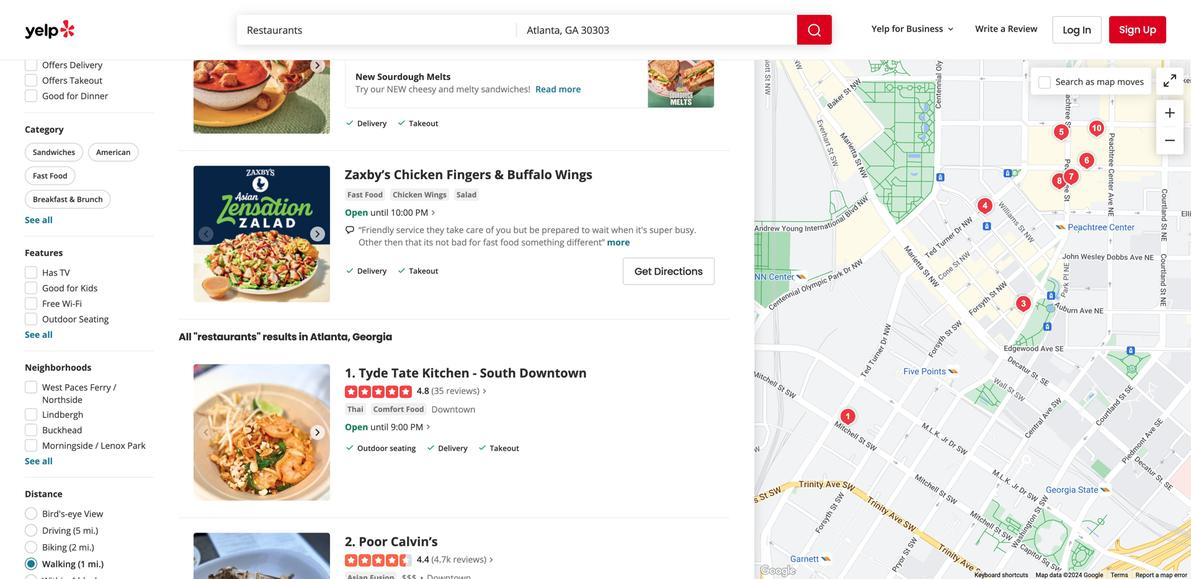 Task type: locate. For each thing, give the bounding box(es) containing it.
1 vertical spatial .
[[352, 533, 356, 550]]

all inside the neighborhoods group
[[42, 455, 53, 467]]

& left brunch
[[69, 194, 75, 204]]

1 until from the top
[[371, 38, 389, 50]]

keyboard shortcuts
[[975, 572, 1029, 579]]

16 chevron right v2 image right 9:00
[[423, 422, 433, 432]]

16 chevron right v2 image down tyde tate kitchen - south downtown 'link'
[[480, 387, 490, 397]]

see all down breakfast
[[25, 214, 53, 226]]

see all button down free
[[25, 329, 53, 341]]

1 vertical spatial reviews)
[[453, 554, 487, 566]]

1 horizontal spatial &
[[495, 166, 504, 183]]

to
[[582, 224, 590, 236]]

reviews) for tate
[[446, 385, 480, 397]]

outdoor for outdoor seating
[[357, 443, 388, 453]]

see all button inside the neighborhoods group
[[25, 455, 53, 467]]

1 horizontal spatial food
[[365, 190, 383, 200]]

1 vertical spatial next image
[[310, 227, 325, 242]]

search image
[[807, 23, 822, 38]]

fast down zaxby's
[[347, 190, 363, 200]]

wings right buffalo
[[555, 166, 593, 183]]

expand map image
[[1163, 73, 1178, 88]]

fi
[[75, 298, 82, 310]]

1 vertical spatial wings
[[424, 190, 447, 200]]

2 vertical spatial food
[[406, 404, 424, 414]]

all down breakfast
[[42, 214, 53, 226]]

bad
[[451, 236, 467, 248]]

biking (2 mi.)
[[42, 542, 94, 554]]

1 slideshow element from the top
[[194, 0, 330, 134]]

open up new
[[345, 38, 368, 50]]

0 vertical spatial food
[[50, 171, 67, 181]]

map for moves
[[1097, 76, 1115, 87]]

0 horizontal spatial more
[[559, 83, 581, 95]]

0 vertical spatial mi.)
[[83, 525, 98, 537]]

1 horizontal spatial fast food button
[[345, 189, 385, 201]]

2 vertical spatial see all button
[[25, 455, 53, 467]]

1 vertical spatial offers
[[42, 74, 67, 86]]

distance
[[25, 488, 63, 500]]

food inside comfort food button
[[406, 404, 424, 414]]

2 all from the top
[[42, 329, 53, 341]]

pm right 9:00
[[410, 421, 423, 433]]

1 vertical spatial /
[[95, 440, 98, 452]]

16 chevron right v2 image
[[480, 387, 490, 397], [487, 555, 496, 565]]

all down morningside
[[42, 455, 53, 467]]

1 horizontal spatial a
[[1156, 572, 1159, 579]]

open for open until 7:00 pm
[[345, 38, 368, 50]]

2 none field from the left
[[517, 15, 797, 45]]

good up free
[[42, 282, 64, 294]]

delivery for 16 checkmark v2 image right of seating
[[438, 443, 468, 453]]

open until 9:00 pm
[[345, 421, 423, 433]]

2 until from the top
[[371, 207, 389, 218]]

(35 reviews) link
[[432, 384, 490, 397]]

next image
[[310, 58, 325, 73], [310, 227, 325, 242]]

2 vertical spatial previous image
[[199, 425, 213, 440]]

2 previous image from the top
[[199, 227, 213, 242]]

0 horizontal spatial &
[[69, 194, 75, 204]]

open now
[[42, 12, 85, 24]]

new sourdough melts try our new cheesy and melty sandwiches! read more
[[356, 71, 581, 95]]

0 horizontal spatial fast food
[[33, 171, 67, 181]]

/ inside 'west paces ferry / northside'
[[113, 382, 116, 393]]

0 vertical spatial /
[[113, 382, 116, 393]]

16 chevron right v2 image inside (4.7k reviews) link
[[487, 555, 496, 565]]

good for dinner
[[42, 90, 108, 102]]

map region
[[637, 0, 1191, 580]]

3 see all button from the top
[[25, 455, 53, 467]]

see all down free
[[25, 329, 53, 341]]

& right 'fingers'
[[495, 166, 504, 183]]

tyde
[[359, 365, 388, 382]]

16 checkmark v2 image down 16 speech v2 icon
[[345, 266, 355, 276]]

1 vertical spatial 16 chevron right v2 image
[[487, 555, 496, 565]]

shortcuts
[[1002, 572, 1029, 579]]

see inside the neighborhoods group
[[25, 455, 40, 467]]

get
[[635, 265, 652, 279]]

2 slideshow element from the top
[[194, 166, 330, 302]]

a for write
[[1001, 23, 1006, 34]]

1 vertical spatial outdoor
[[357, 443, 388, 453]]

be
[[529, 224, 540, 236]]

0 vertical spatial until
[[371, 38, 389, 50]]

0 horizontal spatial fast food button
[[25, 167, 75, 185]]

ray's in the city - atlanta image
[[1049, 120, 1074, 145]]

1 vertical spatial all
[[42, 329, 53, 341]]

1 vertical spatial fast food button
[[345, 189, 385, 201]]

downtown right the south
[[519, 365, 587, 382]]

until left 9:00
[[371, 421, 389, 433]]

offers up offers takeout
[[42, 59, 67, 71]]

all down free
[[42, 329, 53, 341]]

1 vertical spatial food
[[365, 190, 383, 200]]

2 good from the top
[[42, 282, 64, 294]]

see down breakfast
[[25, 214, 40, 226]]

3 see from the top
[[25, 455, 40, 467]]

(35
[[432, 385, 444, 397]]

open up reservations in the left top of the page
[[42, 12, 64, 24]]

16 checkmark v2 image down then
[[397, 266, 407, 276]]

until up "friendly
[[371, 207, 389, 218]]

pm down chicken wings link
[[415, 207, 428, 218]]

0 vertical spatial map
[[1097, 76, 1115, 87]]

16 checkmark v2 image down (35 reviews) link
[[478, 443, 488, 453]]

2 vertical spatial all
[[42, 455, 53, 467]]

0 vertical spatial pm
[[410, 38, 423, 50]]

see all for has
[[25, 329, 53, 341]]

until for until 9:00 pm
[[371, 421, 389, 433]]

(35 reviews)
[[432, 385, 480, 397]]

1 see all button from the top
[[25, 214, 53, 226]]

0 vertical spatial fast food button
[[25, 167, 75, 185]]

0 vertical spatial all
[[42, 214, 53, 226]]

1 vertical spatial slideshow element
[[194, 166, 330, 302]]

map for error
[[1161, 572, 1173, 579]]

None field
[[237, 15, 517, 45], [517, 15, 797, 45]]

alma cocina - atlanta image
[[1059, 165, 1084, 190]]

16 chevron right v2 image for until 7:00 pm
[[423, 39, 433, 49]]

open until 10:00 pm
[[345, 207, 428, 218]]

error
[[1175, 572, 1188, 579]]

1 good from the top
[[42, 90, 64, 102]]

/ left lenox
[[95, 440, 98, 452]]

offers for offers takeout
[[42, 74, 67, 86]]

4.4
[[417, 554, 432, 566]]

a right write on the right of the page
[[1001, 23, 1006, 34]]

1 vertical spatial 16 chevron right v2 image
[[428, 208, 438, 218]]

for up wi-
[[67, 282, 78, 294]]

1 vertical spatial pm
[[415, 207, 428, 218]]

3 see all from the top
[[25, 455, 53, 467]]

1 vertical spatial previous image
[[199, 227, 213, 242]]

0 vertical spatial slideshow element
[[194, 0, 330, 134]]

0 vertical spatial downtown
[[519, 365, 587, 382]]

open for open until 9:00 pm
[[345, 421, 368, 433]]

good down offers takeout
[[42, 90, 64, 102]]

previous image
[[199, 58, 213, 73], [199, 227, 213, 242], [199, 425, 213, 440]]

all
[[179, 330, 192, 344]]

wings left the salad
[[424, 190, 447, 200]]

0 horizontal spatial a
[[1001, 23, 1006, 34]]

more right read
[[559, 83, 581, 95]]

16 chevron right v2 image for tate
[[480, 387, 490, 397]]

delivery down "other"
[[357, 266, 387, 276]]

1 horizontal spatial /
[[113, 382, 116, 393]]

1 vertical spatial fast food
[[347, 190, 383, 200]]

2 vertical spatial until
[[371, 421, 389, 433]]

1 horizontal spatial map
[[1161, 572, 1173, 579]]

write a review link
[[971, 17, 1043, 40]]

open for open now
[[42, 12, 64, 24]]

0 vertical spatial fast food
[[33, 171, 67, 181]]

category
[[25, 123, 64, 135]]

free
[[42, 298, 60, 310]]

next image for open until 10:00 pm
[[310, 227, 325, 242]]

outdoor down the free wi-fi
[[42, 313, 77, 325]]

0 vertical spatial outdoor
[[42, 313, 77, 325]]

mi.) right the (5
[[83, 525, 98, 537]]

0 vertical spatial fast
[[33, 171, 48, 181]]

1 horizontal spatial fast
[[347, 190, 363, 200]]

None search field
[[237, 15, 832, 45]]

16 chevron right v2 image inside (35 reviews) link
[[480, 387, 490, 397]]

zoom out image
[[1163, 133, 1178, 148]]

delivery down our
[[357, 118, 387, 128]]

2 vertical spatial see
[[25, 455, 40, 467]]

7:00
[[391, 38, 408, 50]]

1 vertical spatial a
[[1156, 572, 1159, 579]]

0 vertical spatial previous image
[[199, 58, 213, 73]]

1 vertical spatial chicken
[[393, 190, 423, 200]]

1 next image from the top
[[310, 58, 325, 73]]

0 horizontal spatial map
[[1097, 76, 1115, 87]]

for inside button
[[892, 23, 904, 34]]

16 checkmark v2 image up zaxby's
[[345, 118, 355, 128]]

1 see all from the top
[[25, 214, 53, 226]]

next image left new
[[310, 58, 325, 73]]

see
[[25, 214, 40, 226], [25, 329, 40, 341], [25, 455, 40, 467]]

0 vertical spatial &
[[495, 166, 504, 183]]

fast
[[33, 171, 48, 181], [347, 190, 363, 200]]

food down 4.8 at bottom left
[[406, 404, 424, 414]]

previous image for open until 9:00 pm
[[199, 425, 213, 440]]

open down thai link
[[345, 421, 368, 433]]

0 vertical spatial more
[[559, 83, 581, 95]]

1 horizontal spatial fast food
[[347, 190, 383, 200]]

1 . from the top
[[352, 365, 356, 382]]

0 horizontal spatial fast
[[33, 171, 48, 181]]

16 speech v2 image
[[345, 225, 355, 235]]

mi.)
[[83, 525, 98, 537], [79, 542, 94, 554], [88, 558, 104, 570]]

biking
[[42, 542, 67, 554]]

fast food inside category group
[[33, 171, 67, 181]]

for inside "friendly service they take care of you but be prepared to wait when it's super busy. other then that its not bad for fast food something different"
[[469, 236, 481, 248]]

reviews) for calvin's
[[453, 554, 487, 566]]

slideshow element for open until 9:00 pm
[[194, 365, 330, 501]]

wings inside button
[[424, 190, 447, 200]]

0 horizontal spatial downtown
[[432, 404, 476, 415]]

2 next image from the top
[[310, 227, 325, 242]]

fast up breakfast
[[33, 171, 48, 181]]

for down offers takeout
[[67, 90, 78, 102]]

delivery for 16 checkmark v2 image below 16 speech v2 icon
[[357, 266, 387, 276]]

group
[[1157, 100, 1184, 155]]

a for report
[[1156, 572, 1159, 579]]

until for until 7:00 pm
[[371, 38, 389, 50]]

16 checkmark v2 image right seating
[[426, 443, 436, 453]]

features
[[25, 247, 63, 259]]

see inside features group
[[25, 329, 40, 341]]

. left the poor
[[352, 533, 356, 550]]

16 chevron right v2 image right 7:00
[[423, 39, 433, 49]]

1 vertical spatial fast
[[347, 190, 363, 200]]

georgia
[[353, 330, 392, 344]]

1 vertical spatial more
[[607, 236, 630, 248]]

16 chevron down v2 image
[[946, 24, 956, 34]]

3 all from the top
[[42, 455, 53, 467]]

16 chevron right v2 image for until 9:00 pm
[[423, 422, 433, 432]]

calvin's
[[391, 533, 438, 550]]

report a map error link
[[1136, 572, 1188, 579]]

previous image for open until 7:00 pm
[[199, 58, 213, 73]]

poor
[[359, 533, 388, 550]]

/ right the ferry
[[113, 382, 116, 393]]

0 horizontal spatial wings
[[424, 190, 447, 200]]

1 vertical spatial 16 checkmark v2 image
[[397, 266, 407, 276]]

2 vertical spatial mi.)
[[88, 558, 104, 570]]

0 vertical spatial good
[[42, 90, 64, 102]]

&
[[495, 166, 504, 183], [69, 194, 75, 204]]

2 vertical spatial slideshow element
[[194, 365, 330, 501]]

none field things to do, nail salons, plumbers
[[237, 15, 517, 45]]

see up neighborhoods
[[25, 329, 40, 341]]

keyboard
[[975, 572, 1001, 579]]

1 vertical spatial until
[[371, 207, 389, 218]]

16 chevron right v2 image up they
[[428, 208, 438, 218]]

chicken up 10:00
[[393, 190, 423, 200]]

cheesy
[[409, 83, 436, 95]]

/
[[113, 382, 116, 393], [95, 440, 98, 452]]

1 vertical spatial see
[[25, 329, 40, 341]]

0 vertical spatial see
[[25, 214, 40, 226]]

comfort food
[[373, 404, 424, 414]]

morningside / lenox park
[[42, 440, 146, 452]]

fast food down zaxby's
[[347, 190, 383, 200]]

1 vertical spatial good
[[42, 282, 64, 294]]

0 vertical spatial 16 chevron right v2 image
[[480, 387, 490, 397]]

reviews) down 1 . tyde tate kitchen - south downtown
[[446, 385, 480, 397]]

mi.) right (1
[[88, 558, 104, 570]]

food inside fast food link
[[365, 190, 383, 200]]

fast food button up breakfast
[[25, 167, 75, 185]]

1 horizontal spatial wings
[[555, 166, 593, 183]]

mi.) right the (2
[[79, 542, 94, 554]]

downtown down (35 reviews) at the bottom
[[432, 404, 476, 415]]

has tv
[[42, 267, 70, 279]]

map right as
[[1097, 76, 1115, 87]]

fast food inside fast food link
[[347, 190, 383, 200]]

1 all from the top
[[42, 214, 53, 226]]

neighborhoods group
[[21, 361, 154, 468]]

0 vertical spatial 16 chevron right v2 image
[[423, 39, 433, 49]]

delivery right seating
[[438, 443, 468, 453]]

chicken up chicken wings
[[394, 166, 443, 183]]

they
[[427, 224, 444, 236]]

different"
[[567, 236, 605, 248]]

things to do, nail salons, plumbers text field
[[237, 15, 517, 45]]

until
[[371, 38, 389, 50], [371, 207, 389, 218], [371, 421, 389, 433]]

for down care
[[469, 236, 481, 248]]

fast food button down zaxby's
[[345, 189, 385, 201]]

2 vertical spatial pm
[[410, 421, 423, 433]]

0 vertical spatial .
[[352, 365, 356, 382]]

3 until from the top
[[371, 421, 389, 433]]

16 chevron right v2 image for until 10:00 pm
[[428, 208, 438, 218]]

0 vertical spatial see all button
[[25, 214, 53, 226]]

see for has tv
[[25, 329, 40, 341]]

kids
[[81, 282, 98, 294]]

3 slideshow element from the top
[[194, 365, 330, 501]]

0 vertical spatial reviews)
[[446, 385, 480, 397]]

fast food button inside category group
[[25, 167, 75, 185]]

0 vertical spatial a
[[1001, 23, 1006, 34]]

3 previous image from the top
[[199, 425, 213, 440]]

see all inside features group
[[25, 329, 53, 341]]

offers for offers delivery
[[42, 59, 67, 71]]

16 checkmark v2 image down new
[[397, 118, 407, 128]]

comfort
[[373, 404, 404, 414]]

1 offers from the top
[[42, 59, 67, 71]]

park
[[127, 440, 146, 452]]

fast inside category group
[[33, 171, 48, 181]]

16 chevron right v2 image
[[423, 39, 433, 49], [428, 208, 438, 218], [423, 422, 433, 432]]

reviews) right (4.7k
[[453, 554, 487, 566]]

for for dinner
[[67, 90, 78, 102]]

outdoor
[[42, 313, 77, 325], [357, 443, 388, 453]]

16 chevron right v2 image right (4.7k
[[487, 555, 496, 565]]

for inside features group
[[67, 282, 78, 294]]

keyboard shortcuts button
[[975, 571, 1029, 580]]

0 horizontal spatial outdoor
[[42, 313, 77, 325]]

sandwiches button
[[25, 143, 83, 162]]

see all down morningside
[[25, 455, 53, 467]]

0 vertical spatial offers
[[42, 59, 67, 71]]

. left the tyde
[[352, 365, 356, 382]]

get directions link
[[623, 258, 715, 285]]

2 offers from the top
[[42, 74, 67, 86]]

1 vertical spatial &
[[69, 194, 75, 204]]

neighborhoods
[[25, 362, 91, 374]]

distance option group
[[21, 488, 154, 580]]

slideshow element
[[194, 0, 330, 134], [194, 166, 330, 302], [194, 365, 330, 501]]

google
[[1084, 572, 1104, 579]]

2 see all from the top
[[25, 329, 53, 341]]

see all
[[25, 214, 53, 226], [25, 329, 53, 341], [25, 455, 53, 467]]

fast food up breakfast
[[33, 171, 67, 181]]

10:00
[[391, 207, 413, 218]]

zoom in image
[[1163, 105, 1178, 120]]

pm for until 9:00 pm
[[410, 421, 423, 433]]

sourdough
[[377, 71, 424, 82]]

4.4 star rating image
[[345, 555, 412, 567]]

2 horizontal spatial food
[[406, 404, 424, 414]]

2 see all button from the top
[[25, 329, 53, 341]]

salad
[[457, 190, 477, 200]]

0 horizontal spatial /
[[95, 440, 98, 452]]

0 vertical spatial 16 checkmark v2 image
[[397, 118, 407, 128]]

all inside features group
[[42, 329, 53, 341]]

next image left 16 speech v2 icon
[[310, 227, 325, 242]]

see up distance
[[25, 455, 40, 467]]

0 vertical spatial see all
[[25, 214, 53, 226]]

16 checkmark v2 image
[[397, 118, 407, 128], [397, 266, 407, 276], [478, 443, 488, 453]]

until for until 10:00 pm
[[371, 207, 389, 218]]

see all button for west paces ferry / northside
[[25, 455, 53, 467]]

zaxby's chicken fingers & buffalo wings link
[[345, 166, 593, 183]]

1 none field from the left
[[237, 15, 517, 45]]

1 vertical spatial mi.)
[[79, 542, 94, 554]]

see for west paces ferry / northside
[[25, 455, 40, 467]]

16 checkmark v2 image
[[345, 118, 355, 128], [345, 266, 355, 276], [345, 443, 355, 453], [426, 443, 436, 453]]

care
[[466, 224, 484, 236]]

outdoor down open until 9:00 pm
[[357, 443, 388, 453]]

more down when
[[607, 236, 630, 248]]

offers down offers delivery
[[42, 74, 67, 86]]

open up 16 speech v2 icon
[[345, 207, 368, 218]]

see all button down breakfast
[[25, 214, 53, 226]]

lindbergh
[[42, 409, 83, 421]]

chicken wings
[[393, 190, 447, 200]]

delivery for 16 checkmark v2 image over zaxby's
[[357, 118, 387, 128]]

food down zaxby's
[[365, 190, 383, 200]]

1 previous image from the top
[[199, 58, 213, 73]]

2 vertical spatial 16 chevron right v2 image
[[423, 422, 433, 432]]

all for west paces ferry / northside
[[42, 455, 53, 467]]

new
[[387, 83, 406, 95]]

fast inside fast food link
[[347, 190, 363, 200]]

for
[[892, 23, 904, 34], [67, 90, 78, 102], [469, 236, 481, 248], [67, 282, 78, 294]]

good inside features group
[[42, 282, 64, 294]]

1 see from the top
[[25, 214, 40, 226]]

a right report
[[1156, 572, 1159, 579]]

directions
[[654, 265, 703, 279]]

4.8 star rating image
[[345, 386, 412, 398]]

until left 7:00
[[371, 38, 389, 50]]

1 horizontal spatial outdoor
[[357, 443, 388, 453]]

good
[[42, 90, 64, 102], [42, 282, 64, 294]]

1 vertical spatial see all
[[25, 329, 53, 341]]

fast
[[483, 236, 498, 248]]

9:00
[[391, 421, 408, 433]]

food inside category group
[[50, 171, 67, 181]]

2 vertical spatial 16 checkmark v2 image
[[478, 443, 488, 453]]

1 vertical spatial map
[[1161, 572, 1173, 579]]

wings
[[555, 166, 593, 183], [424, 190, 447, 200]]

2 vertical spatial see all
[[25, 455, 53, 467]]

see all button down morningside
[[25, 455, 53, 467]]

0 horizontal spatial food
[[50, 171, 67, 181]]

2 see from the top
[[25, 329, 40, 341]]

& inside button
[[69, 194, 75, 204]]

1 vertical spatial see all button
[[25, 329, 53, 341]]

features group
[[21, 247, 154, 341]]

map left error
[[1161, 572, 1173, 579]]

see all inside the neighborhoods group
[[25, 455, 53, 467]]

slideshow element for open until 10:00 pm
[[194, 166, 330, 302]]

pm right 7:00
[[410, 38, 423, 50]]

2 . from the top
[[352, 533, 356, 550]]

yelp
[[872, 23, 890, 34]]

for right yelp
[[892, 23, 904, 34]]

something
[[521, 236, 565, 248]]

all inside category group
[[42, 214, 53, 226]]

see all button inside features group
[[25, 329, 53, 341]]

food for the "comfort food" link
[[406, 404, 424, 414]]

0 vertical spatial next image
[[310, 58, 325, 73]]

outdoor inside features group
[[42, 313, 77, 325]]

reservations
[[42, 28, 94, 40]]

food down sandwiches "button"
[[50, 171, 67, 181]]

good for kids
[[42, 282, 98, 294]]

r3 rosendale concepts image
[[1047, 169, 1072, 194]]



Task type: describe. For each thing, give the bounding box(es) containing it.
tyde tate kitchen - south downtown link
[[359, 365, 587, 382]]

driving (5 mi.)
[[42, 525, 98, 537]]

blossom tree image
[[1011, 292, 1036, 317]]

service
[[396, 224, 424, 236]]

of
[[486, 224, 494, 236]]

see inside category group
[[25, 214, 40, 226]]

see all inside category group
[[25, 214, 53, 226]]

. for 1
[[352, 365, 356, 382]]

chicken inside chicken wings button
[[393, 190, 423, 200]]

sign up
[[1120, 23, 1157, 37]]

new
[[356, 71, 375, 82]]

melts
[[427, 71, 451, 82]]

16 checkmark v2 image for 16 checkmark v2 image over zaxby's
[[397, 118, 407, 128]]

brunch
[[77, 194, 103, 204]]

its
[[424, 236, 433, 248]]

but
[[513, 224, 527, 236]]

breakfast & brunch
[[33, 194, 103, 204]]

american button
[[88, 143, 139, 162]]

yelp for business
[[872, 23, 943, 34]]

not
[[436, 236, 449, 248]]

outdoor for outdoor seating
[[42, 313, 77, 325]]

other
[[359, 236, 382, 248]]

log in link
[[1053, 16, 1102, 43]]

"friendly
[[359, 224, 394, 236]]

in
[[299, 330, 308, 344]]

map data ©2024 google
[[1036, 572, 1104, 579]]

delivery up offers takeout
[[70, 59, 102, 71]]

our
[[371, 83, 385, 95]]

search as map moves
[[1056, 76, 1144, 87]]

tv
[[60, 267, 70, 279]]

melty
[[456, 83, 479, 95]]

when
[[611, 224, 634, 236]]

mi.) for walking (1 mi.)
[[88, 558, 104, 570]]

"restaurants"
[[193, 330, 261, 344]]

all "restaurants" results in atlanta, georgia
[[179, 330, 392, 344]]

1 horizontal spatial more
[[607, 236, 630, 248]]

mi.) for driving (5 mi.)
[[83, 525, 98, 537]]

results
[[263, 330, 297, 344]]

terms
[[1111, 572, 1129, 579]]

kitchen
[[422, 365, 470, 382]]

tyde tate kitchen - south downtown image
[[836, 405, 861, 430]]

breakfast
[[33, 194, 67, 204]]

good for good for dinner
[[42, 90, 64, 102]]

the food shoppe image
[[973, 194, 998, 219]]

lenox
[[101, 440, 125, 452]]

more inside new sourdough melts try our new cheesy and melty sandwiches! read more
[[559, 83, 581, 95]]

dinner
[[81, 90, 108, 102]]

for for business
[[892, 23, 904, 34]]

northside
[[42, 394, 82, 406]]

mi.) for biking (2 mi.)
[[79, 542, 94, 554]]

16 chevron right v2 image for calvin's
[[487, 555, 496, 565]]

south
[[480, 365, 516, 382]]

american
[[96, 147, 131, 157]]

that
[[405, 236, 422, 248]]

data
[[1050, 572, 1062, 579]]

good for good for kids
[[42, 282, 64, 294]]

1 vertical spatial downtown
[[432, 404, 476, 415]]

seating
[[79, 313, 109, 325]]

2 . poor calvin's
[[345, 533, 438, 550]]

write
[[976, 23, 999, 34]]

salad button
[[454, 189, 479, 201]]

food for fast food link
[[365, 190, 383, 200]]

(4.7k
[[432, 554, 451, 566]]

for for kids
[[67, 282, 78, 294]]

pm for until 7:00 pm
[[410, 38, 423, 50]]

wi-
[[62, 298, 75, 310]]

slideshow element for open until 7:00 pm
[[194, 0, 330, 134]]

outdoor seating
[[357, 443, 416, 453]]

aviva by kameel - atlanta image
[[1085, 116, 1110, 141]]

fast for fast food button in category group
[[33, 171, 48, 181]]

0 vertical spatial chicken
[[394, 166, 443, 183]]

business
[[907, 23, 943, 34]]

search
[[1056, 76, 1084, 87]]

west
[[42, 382, 62, 393]]

walking (1 mi.)
[[42, 558, 104, 570]]

bird's-
[[42, 508, 68, 520]]

pm for until 10:00 pm
[[415, 207, 428, 218]]

1 horizontal spatial downtown
[[519, 365, 587, 382]]

previous image for open until 10:00 pm
[[199, 227, 213, 242]]

buffalo
[[507, 166, 552, 183]]

address, neighborhood, city, state or zip text field
[[517, 15, 797, 45]]

fast food link
[[345, 189, 385, 201]]

4.8
[[417, 385, 432, 397]]

16 checkmark v2 image for 16 checkmark v2 image below 16 speech v2 icon
[[397, 266, 407, 276]]

0 vertical spatial wings
[[555, 166, 593, 183]]

"friendly service they take care of you but be prepared to wait when it's super busy. other then that its not bad for fast food something different"
[[359, 224, 697, 248]]

fast for bottommost fast food button
[[347, 190, 363, 200]]

yelp for business button
[[867, 17, 961, 40]]

log
[[1063, 23, 1080, 37]]

thai link
[[345, 403, 366, 416]]

. for 2
[[352, 533, 356, 550]]

thai button
[[345, 403, 366, 416]]

poor calvin's link
[[359, 533, 438, 550]]

it's
[[636, 224, 647, 236]]

chicken wings button
[[390, 189, 449, 201]]

amalfi cucina & mercato image
[[1075, 149, 1100, 173]]

terms link
[[1111, 572, 1129, 579]]

eye
[[68, 508, 82, 520]]

in
[[1083, 23, 1092, 37]]

next image
[[310, 425, 325, 440]]

read
[[536, 83, 557, 95]]

log in
[[1063, 23, 1092, 37]]

(4.7k reviews)
[[432, 554, 487, 566]]

©2024
[[1064, 572, 1083, 579]]

then
[[385, 236, 403, 248]]

16 checkmark v2 image left outdoor seating
[[345, 443, 355, 453]]

busy.
[[675, 224, 697, 236]]

see all for west
[[25, 455, 53, 467]]

see all button for has tv
[[25, 329, 53, 341]]

category group
[[22, 123, 154, 226]]

review
[[1008, 23, 1038, 34]]

comfort food button
[[371, 403, 427, 416]]

open for open until 10:00 pm
[[345, 207, 368, 218]]

more link
[[607, 236, 630, 248]]

(5
[[73, 525, 81, 537]]

-
[[473, 365, 477, 382]]

next image for open until 7:00 pm
[[310, 58, 325, 73]]

now
[[67, 12, 85, 24]]

bird's-eye view
[[42, 508, 103, 520]]

try
[[356, 83, 368, 95]]

all for has tv
[[42, 329, 53, 341]]

and
[[439, 83, 454, 95]]

none field address, neighborhood, city, state or zip
[[517, 15, 797, 45]]

tate
[[392, 365, 419, 382]]

google image
[[758, 563, 799, 580]]



Task type: vqa. For each thing, say whether or not it's contained in the screenshot.
Write a Review
yes



